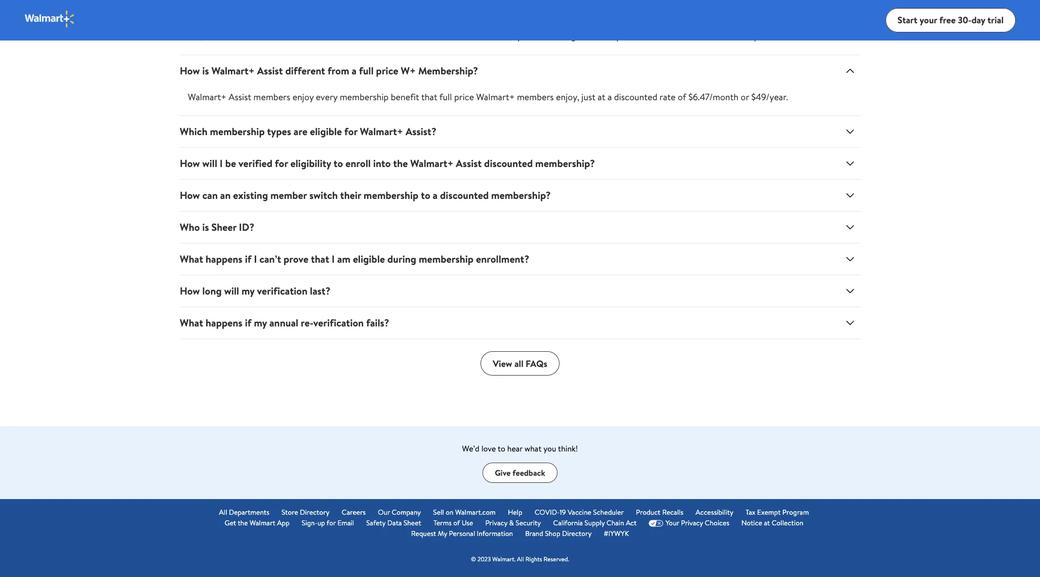Task type: vqa. For each thing, say whether or not it's contained in the screenshot.
TOY SHOP at the top of page
no



Task type: locate. For each thing, give the bounding box(es) containing it.
day right get
[[607, 30, 620, 43]]

1 vertical spatial eligible
[[353, 252, 385, 266]]

that right benefit
[[421, 91, 437, 103]]

0 vertical spatial all
[[219, 507, 227, 518]]

view
[[493, 357, 512, 370]]

happens down long
[[206, 316, 242, 330]]

1 vertical spatial member
[[270, 188, 307, 202]]

free right your
[[939, 13, 956, 26]]

what down who
[[180, 252, 203, 266]]

never
[[287, 30, 309, 43]]

can't
[[259, 252, 281, 266]]

0 vertical spatial directory
[[300, 507, 330, 518]]

our
[[378, 507, 390, 518]]

eligible down every
[[310, 125, 342, 138]]

request my personal information link
[[411, 529, 513, 539]]

0 horizontal spatial price
[[376, 64, 398, 77]]

how long will my verification last? image
[[844, 285, 856, 297]]

will
[[556, 30, 569, 43], [202, 156, 217, 170], [224, 284, 239, 298]]

assist
[[257, 64, 283, 77], [229, 91, 251, 103], [456, 156, 482, 170]]

0 horizontal spatial will
[[202, 156, 217, 170]]

act
[[626, 518, 637, 528]]

membership?
[[418, 64, 478, 77]]

will right long
[[224, 284, 239, 298]]

0 vertical spatial if
[[245, 252, 251, 266]]

collection
[[772, 518, 803, 528]]

membership down how will i be verified for eligibility to enroll into the walmart+ assist discounted membership?
[[364, 188, 418, 202]]

1 horizontal spatial member
[[380, 30, 413, 43]]

i left am
[[332, 252, 335, 266]]

1 vertical spatial are
[[294, 125, 307, 138]]

get
[[571, 30, 584, 43]]

how for how will i be verified for eligibility to enroll into the walmart+ assist discounted membership?
[[180, 156, 200, 170]]

my
[[438, 529, 447, 539]]

i left be
[[220, 156, 223, 170]]

switch
[[309, 188, 338, 202]]

membership down from
[[340, 91, 389, 103]]

of left use
[[453, 518, 460, 528]]

we'd
[[462, 443, 479, 454]]

1 horizontal spatial privacy
[[681, 518, 703, 528]]

walmart plus image
[[24, 10, 75, 28]]

which membership types are eligible for walmart+ assist?
[[180, 125, 436, 138]]

day
[[972, 13, 985, 26], [607, 30, 620, 43]]

1 vertical spatial 30-
[[593, 30, 607, 43]]

just
[[581, 91, 596, 103]]

if left can't
[[245, 252, 251, 266]]

1 happens from the top
[[206, 252, 242, 266]]

price
[[376, 64, 398, 77], [454, 91, 474, 103]]

0 vertical spatial discounted
[[614, 91, 657, 103]]

get
[[225, 518, 236, 528]]

0 vertical spatial price
[[376, 64, 398, 77]]

0 horizontal spatial at
[[598, 91, 605, 103]]

the inside tax exempt program get the walmart app
[[238, 518, 248, 528]]

1 horizontal spatial at
[[764, 518, 770, 528]]

brand shop directory
[[525, 529, 592, 539]]

30- right your
[[958, 13, 972, 26]]

their
[[689, 30, 708, 43], [340, 188, 361, 202]]

for left eligibility
[[275, 156, 288, 170]]

sheet
[[404, 518, 421, 528]]

2 is from the top
[[202, 220, 209, 234]]

30- inside button
[[958, 13, 972, 26]]

4 how from the top
[[180, 284, 200, 298]]

different
[[285, 64, 325, 77]]

directory down california
[[562, 529, 592, 539]]

0 vertical spatial free
[[939, 13, 956, 26]]

full down membership?
[[439, 91, 452, 103]]

brand
[[525, 529, 543, 539]]

2 horizontal spatial for
[[344, 125, 358, 138]]

1 horizontal spatial trial
[[988, 13, 1004, 26]]

help link
[[508, 507, 522, 518]]

price left w+
[[376, 64, 398, 77]]

if for my
[[245, 316, 251, 330]]

free inside button
[[939, 13, 956, 26]]

2 vertical spatial assist
[[456, 156, 482, 170]]

2 members from the left
[[517, 91, 554, 103]]

how can an existing member switch their membership to a discounted membership?
[[180, 188, 551, 202]]

your privacy choices
[[666, 518, 729, 528]]

notice
[[742, 518, 762, 528]]

walmart+ assist members enjoy every membership benefit that full price walmart+ members enjoy, just at a discounted rate of $6.47/month or $49/year.
[[188, 91, 788, 103]]

verified
[[524, 30, 554, 43], [238, 156, 272, 170]]

1 vertical spatial trial
[[641, 30, 656, 43]]

types
[[267, 125, 291, 138]]

will left get
[[556, 30, 569, 43]]

give feedback
[[495, 467, 545, 478]]

0 vertical spatial membership?
[[535, 156, 595, 170]]

1 vertical spatial full
[[439, 91, 452, 103]]

full right from
[[359, 64, 374, 77]]

0 vertical spatial 30-
[[958, 13, 972, 26]]

0 vertical spatial their
[[689, 30, 708, 43]]

0 vertical spatial my
[[242, 284, 255, 298]]

how long will my verification last?
[[180, 284, 331, 298]]

walmart.com
[[455, 507, 496, 518]]

0 vertical spatial for
[[344, 125, 358, 138]]

at right the just
[[598, 91, 605, 103]]

1 vertical spatial happens
[[206, 316, 242, 330]]

at
[[598, 91, 605, 103], [764, 518, 770, 528]]

w+
[[401, 64, 416, 77]]

full
[[359, 64, 374, 77], [439, 91, 452, 103]]

1 if from the top
[[245, 252, 251, 266]]

will left be
[[202, 156, 217, 170]]

privacy right your
[[681, 518, 703, 528]]

1 horizontal spatial members
[[517, 91, 554, 103]]

1 vertical spatial what
[[180, 316, 203, 330]]

0 horizontal spatial 30-
[[593, 30, 607, 43]]

1 vertical spatial price
[[454, 91, 474, 103]]

members left enjoy,
[[517, 91, 554, 103]]

verification up annual
[[257, 284, 308, 298]]

1 vertical spatial all
[[517, 555, 524, 564]]

at down exempt
[[764, 518, 770, 528]]

1 horizontal spatial 30-
[[958, 13, 972, 26]]

0 horizontal spatial privacy
[[485, 518, 507, 528]]

0 horizontal spatial free
[[622, 30, 639, 43]]

the right into
[[393, 156, 408, 170]]

1 how from the top
[[180, 64, 200, 77]]

happens for i
[[206, 252, 242, 266]]

#iywyk link
[[604, 529, 629, 539]]

day right your
[[972, 13, 985, 26]]

1 horizontal spatial verified
[[524, 30, 554, 43]]

shop
[[545, 529, 560, 539]]

how down which
[[180, 156, 200, 170]]

1 horizontal spatial the
[[393, 156, 408, 170]]

all left 'rights'
[[517, 555, 524, 564]]

my for annual
[[254, 316, 267, 330]]

0 vertical spatial are
[[460, 30, 473, 43]]

30- right get
[[593, 30, 607, 43]]

0 vertical spatial that
[[248, 30, 264, 43]]

my for verification
[[242, 284, 255, 298]]

for up the enroll
[[344, 125, 358, 138]]

how will i be verified for eligibility to enroll into the walmart+ assist discounted membership? image
[[844, 157, 856, 170]]

vaccine
[[568, 507, 591, 518]]

0 horizontal spatial day
[[607, 30, 620, 43]]

0 horizontal spatial of
[[453, 518, 460, 528]]

are right and
[[460, 30, 473, 43]]

your
[[920, 13, 937, 26]]

careers link
[[342, 507, 366, 518]]

hear
[[507, 443, 523, 454]]

1 horizontal spatial full
[[439, 91, 452, 103]]

verified right be
[[238, 156, 272, 170]]

assist?
[[406, 125, 436, 138]]

my left annual
[[254, 316, 267, 330]]

happens for my
[[206, 316, 242, 330]]

california supply chain act
[[553, 518, 637, 528]]

2 happens from the top
[[206, 316, 242, 330]]

member left 'before'
[[380, 30, 413, 43]]

a
[[333, 30, 337, 43], [586, 30, 591, 43], [352, 64, 357, 77], [608, 91, 612, 103], [433, 188, 438, 202]]

program
[[782, 507, 809, 518]]

0 horizontal spatial full
[[359, 64, 374, 77]]

1 members from the left
[[254, 91, 290, 103]]

what down long
[[180, 316, 203, 330]]

of right rate
[[678, 91, 686, 103]]

price down membership?
[[454, 91, 474, 103]]

2 what from the top
[[180, 316, 203, 330]]

company
[[392, 507, 421, 518]]

1 vertical spatial the
[[238, 518, 248, 528]]

members
[[254, 91, 290, 103], [517, 91, 554, 103]]

0 horizontal spatial their
[[340, 188, 361, 202]]

1 horizontal spatial directory
[[562, 529, 592, 539]]

or
[[741, 91, 749, 103]]

all
[[219, 507, 227, 518], [517, 555, 524, 564]]

are right types
[[294, 125, 307, 138]]

notice at collection request my personal information
[[411, 518, 803, 539]]

sell on walmart.com
[[433, 507, 496, 518]]

free left "start"
[[622, 30, 639, 43]]

store directory
[[282, 507, 330, 518]]

their right the switch
[[340, 188, 361, 202]]

that left am
[[311, 252, 329, 266]]

member left the switch
[[270, 188, 307, 202]]

0 vertical spatial happens
[[206, 252, 242, 266]]

if down "how long will my verification last?" on the left
[[245, 316, 251, 330]]

my right long
[[242, 284, 255, 298]]

verification down last?
[[313, 316, 364, 330]]

up
[[317, 518, 325, 528]]

0 horizontal spatial for
[[275, 156, 288, 170]]

1 horizontal spatial for
[[327, 518, 336, 528]]

2 how from the top
[[180, 156, 200, 170]]

how down yes,
[[180, 64, 200, 77]]

verified left get
[[524, 30, 554, 43]]

for right the 'up'
[[327, 518, 336, 528]]

how for how can an existing member switch their membership to a discounted membership?
[[180, 188, 200, 202]]

what happens if my annual re-verification fails? image
[[844, 317, 856, 329]]

safety data sheet
[[366, 518, 421, 528]]

0 horizontal spatial eligible
[[310, 125, 342, 138]]

every
[[316, 91, 338, 103]]

can
[[202, 188, 218, 202]]

2 if from the top
[[245, 316, 251, 330]]

that left have
[[248, 30, 264, 43]]

3 how from the top
[[180, 188, 200, 202]]

1 vertical spatial membership?
[[491, 188, 551, 202]]

directory up sign-
[[300, 507, 330, 518]]

0 vertical spatial verified
[[524, 30, 554, 43]]

is
[[202, 64, 209, 77], [202, 220, 209, 234]]

start
[[669, 30, 687, 43]]

0 vertical spatial is
[[202, 64, 209, 77]]

0 vertical spatial verification
[[257, 284, 308, 298]]

to right the love
[[498, 443, 505, 454]]

2 privacy from the left
[[681, 518, 703, 528]]

membership up be
[[210, 125, 265, 138]]

0 horizontal spatial the
[[238, 518, 248, 528]]

love
[[481, 443, 496, 454]]

1 vertical spatial directory
[[562, 529, 592, 539]]

chain
[[607, 518, 624, 528]]

0 horizontal spatial verified
[[238, 156, 272, 170]]

their right "start"
[[689, 30, 708, 43]]

i left can't
[[254, 252, 257, 266]]

product recalls
[[636, 507, 684, 518]]

0 vertical spatial day
[[972, 13, 985, 26]]

the down all departments
[[238, 518, 248, 528]]

are
[[460, 30, 473, 43], [294, 125, 307, 138]]

1 vertical spatial will
[[202, 156, 217, 170]]

happens down sheer
[[206, 252, 242, 266]]

of
[[678, 91, 686, 103], [453, 518, 460, 528]]

1 horizontal spatial are
[[460, 30, 473, 43]]

1 vertical spatial of
[[453, 518, 460, 528]]

who
[[180, 220, 200, 234]]

before
[[415, 30, 442, 43]]

what for what happens if my annual re-verification fails?
[[180, 316, 203, 330]]

0 vertical spatial trial
[[988, 13, 1004, 26]]

eligible right am
[[353, 252, 385, 266]]

0 vertical spatial will
[[556, 30, 569, 43]]

what happens if my annual re-verification fails?
[[180, 316, 389, 330]]

0 vertical spatial member
[[380, 30, 413, 43]]

that
[[248, 30, 264, 43], [421, 91, 437, 103], [311, 252, 329, 266]]

1 is from the top
[[202, 64, 209, 77]]

for for verified
[[275, 156, 288, 170]]

1 vertical spatial is
[[202, 220, 209, 234]]

sign-up for email link
[[302, 518, 354, 529]]

0 horizontal spatial all
[[219, 507, 227, 518]]

1 horizontal spatial verification
[[313, 316, 364, 330]]

1 horizontal spatial day
[[972, 13, 985, 26]]

is down yes,
[[202, 64, 209, 77]]

1 what from the top
[[180, 252, 203, 266]]

how left can in the left of the page
[[180, 188, 200, 202]]

0 horizontal spatial are
[[294, 125, 307, 138]]

how will i be verified for eligibility to enroll into the walmart+ assist discounted membership?
[[180, 156, 595, 170]]

privacy
[[485, 518, 507, 528], [681, 518, 703, 528]]

0 horizontal spatial assist
[[229, 91, 251, 103]]

2 horizontal spatial that
[[421, 91, 437, 103]]

privacy up information
[[485, 518, 507, 528]]

use
[[462, 518, 473, 528]]

is right who
[[202, 220, 209, 234]]

how left long
[[180, 284, 200, 298]]

privacy & security
[[485, 518, 541, 528]]

at inside "notice at collection request my personal information"
[[764, 518, 770, 528]]

to left "start"
[[658, 30, 667, 43]]

1 privacy from the left
[[485, 518, 507, 528]]

2 horizontal spatial will
[[556, 30, 569, 43]]

0 horizontal spatial members
[[254, 91, 290, 103]]

you
[[544, 443, 556, 454]]

verification
[[257, 284, 308, 298], [313, 316, 364, 330]]

all departments
[[219, 507, 269, 518]]

all up get
[[219, 507, 227, 518]]

members left enjoy
[[254, 91, 290, 103]]

1 vertical spatial for
[[275, 156, 288, 170]]



Task type: describe. For each thing, give the bounding box(es) containing it.
data
[[387, 518, 402, 528]]

during
[[387, 252, 416, 266]]

reserved.
[[544, 555, 569, 564]]

give feedback button
[[483, 463, 557, 483]]

existing
[[233, 188, 268, 202]]

2 horizontal spatial assist
[[456, 156, 482, 170]]

we'd love to hear what you think!
[[462, 443, 578, 454]]

tax exempt program get the walmart app
[[225, 507, 809, 528]]

what happens if i can't prove that i am eligible during membership enrollment? image
[[844, 253, 856, 265]]

view all faqs link
[[481, 351, 559, 376]]

have
[[267, 30, 285, 43]]

rights
[[525, 555, 542, 564]]

of inside terms of use link
[[453, 518, 460, 528]]

how can an existing member switch their membership to a discounted membership? image
[[844, 189, 856, 202]]

privacy choices icon image
[[649, 520, 664, 527]]

product recalls link
[[636, 507, 684, 518]]

fails?
[[366, 316, 389, 330]]

if for i
[[245, 252, 251, 266]]

our company link
[[378, 507, 421, 518]]

0 vertical spatial eligible
[[310, 125, 342, 138]]

scheduler
[[593, 507, 624, 518]]

start your free 30-day trial button
[[885, 8, 1016, 32]]

2 vertical spatial that
[[311, 252, 329, 266]]

walmart
[[250, 518, 275, 528]]

feedback
[[513, 467, 545, 478]]

covid-
[[535, 507, 560, 518]]

request
[[411, 529, 436, 539]]

membership right during
[[419, 252, 474, 266]]

who is sheer id? image
[[844, 221, 856, 233]]

into
[[373, 156, 391, 170]]

19
[[560, 507, 566, 518]]

day inside start your free 30-day trial button
[[972, 13, 985, 26]]

terms of use
[[433, 518, 473, 528]]

1 horizontal spatial assist
[[257, 64, 283, 77]]

$6.47/month
[[688, 91, 739, 103]]

0 vertical spatial full
[[359, 64, 374, 77]]

notice at collection link
[[742, 518, 803, 529]]

1 horizontal spatial price
[[454, 91, 474, 103]]

1 vertical spatial day
[[607, 30, 620, 43]]

1 horizontal spatial eligible
[[353, 252, 385, 266]]

view all faqs
[[493, 357, 547, 370]]

help
[[508, 507, 522, 518]]

start your free 30-day trial
[[898, 13, 1004, 26]]

re-
[[301, 316, 313, 330]]

all
[[514, 357, 523, 370]]

to down how will i be verified for eligibility to enroll into the walmart+ assist discounted membership?
[[421, 188, 430, 202]]

© 2023 walmart. all rights reserved.
[[471, 555, 569, 564]]

personal
[[449, 529, 475, 539]]

an
[[220, 188, 231, 202]]

your
[[666, 518, 679, 528]]

is for how
[[202, 64, 209, 77]]

last?
[[310, 284, 331, 298]]

store directory link
[[282, 507, 330, 518]]

0 vertical spatial at
[[598, 91, 605, 103]]

1 vertical spatial free
[[622, 30, 639, 43]]

0 horizontal spatial member
[[270, 188, 307, 202]]

1 vertical spatial verified
[[238, 156, 272, 170]]

your privacy choices link
[[649, 518, 729, 529]]

2 vertical spatial discounted
[[440, 188, 489, 202]]

long
[[202, 284, 222, 298]]

1 vertical spatial their
[[340, 188, 361, 202]]

which membership types are eligible for walmart+ assist? image
[[844, 126, 856, 138]]

covid-19 vaccine scheduler
[[535, 507, 624, 518]]

from
[[328, 64, 349, 77]]

is for who
[[202, 220, 209, 234]]

0 horizontal spatial directory
[[300, 507, 330, 518]]

choices
[[705, 518, 729, 528]]

0 horizontal spatial verification
[[257, 284, 308, 298]]

to left the enroll
[[334, 156, 343, 170]]

california supply chain act link
[[553, 518, 637, 529]]

rate
[[660, 91, 676, 103]]

1 vertical spatial verification
[[313, 316, 364, 330]]

email
[[337, 518, 354, 528]]

give
[[495, 467, 511, 478]]

0 vertical spatial the
[[393, 156, 408, 170]]

1 horizontal spatial will
[[224, 284, 239, 298]]

1 horizontal spatial of
[[678, 91, 686, 103]]

how is walmart+ assist different from a full price w+ membership? image
[[844, 65, 856, 77]]

eligibility
[[290, 156, 331, 170]]

tax exempt program link
[[746, 507, 809, 518]]

trial inside button
[[988, 13, 1004, 26]]

1 horizontal spatial i
[[254, 252, 257, 266]]

sign-up for email
[[302, 518, 354, 528]]

product
[[636, 507, 661, 518]]

how for how is walmart+ assist different from a full price w+ membership?
[[180, 64, 200, 77]]

yes, customers that have never been a walmart+ member before and are successfully verified will get a 30-day free trial to start their membership.
[[188, 30, 761, 43]]

enjoy,
[[556, 91, 579, 103]]

for for eligible
[[344, 125, 358, 138]]

successfully
[[475, 30, 521, 43]]

membership.
[[710, 30, 761, 43]]

safety data sheet link
[[366, 518, 421, 529]]

annual
[[269, 316, 298, 330]]

0 horizontal spatial i
[[220, 156, 223, 170]]

enjoy
[[293, 91, 314, 103]]

exempt
[[757, 507, 781, 518]]

enrollment?
[[476, 252, 529, 266]]

privacy & security link
[[485, 518, 541, 529]]

how for how long will my verification last?
[[180, 284, 200, 298]]

app
[[277, 518, 290, 528]]

what for what happens if i can't prove that i am eligible during membership enrollment?
[[180, 252, 203, 266]]

how is walmart+ assist different from a full price w+ membership?
[[180, 64, 478, 77]]

1 vertical spatial discounted
[[484, 156, 533, 170]]

2 vertical spatial for
[[327, 518, 336, 528]]

2 horizontal spatial i
[[332, 252, 335, 266]]

1 horizontal spatial all
[[517, 555, 524, 564]]

&
[[509, 518, 514, 528]]

2023
[[478, 555, 491, 564]]

careers
[[342, 507, 366, 518]]

walmart.
[[492, 555, 516, 564]]

security
[[516, 518, 541, 528]]

all departments link
[[219, 507, 269, 518]]

enroll
[[345, 156, 371, 170]]

sheer
[[211, 220, 237, 234]]

california
[[553, 518, 583, 528]]

1 horizontal spatial their
[[689, 30, 708, 43]]

which
[[180, 125, 207, 138]]

departments
[[229, 507, 269, 518]]

tax
[[746, 507, 756, 518]]

0 horizontal spatial trial
[[641, 30, 656, 43]]

0 horizontal spatial that
[[248, 30, 264, 43]]

prove
[[284, 252, 308, 266]]



